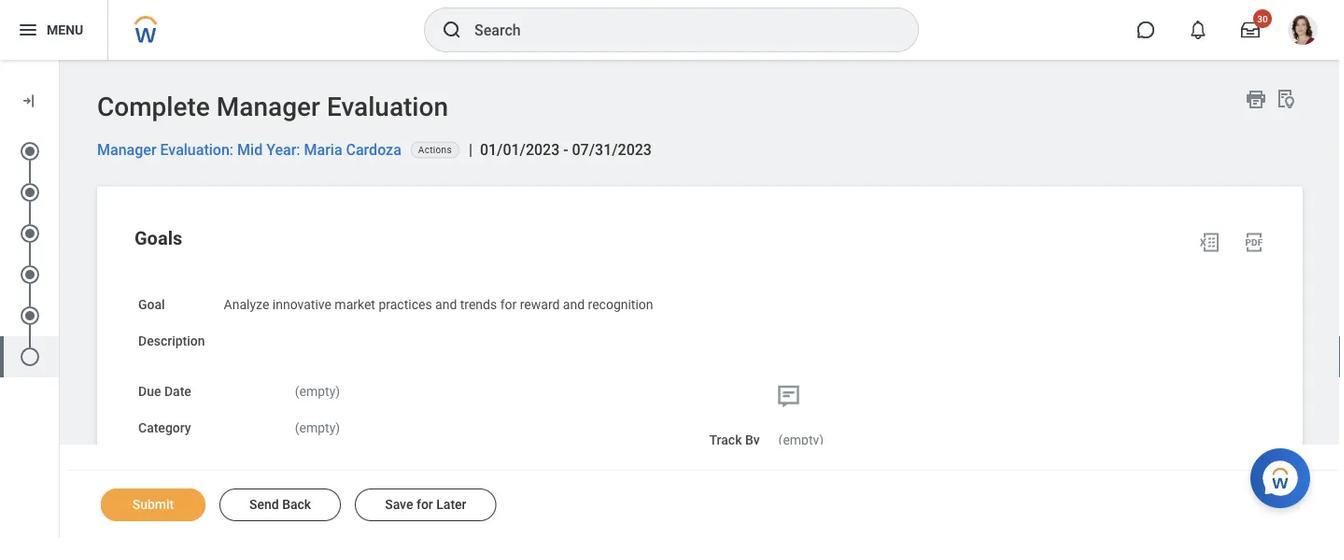 Task type: describe. For each thing, give the bounding box(es) containing it.
search image
[[441, 19, 463, 41]]

recognition
[[588, 297, 654, 312]]

radio custom image for 1st error icon from the bottom of the page
[[19, 263, 41, 286]]

description
[[138, 333, 205, 348]]

inbox large image
[[1242, 21, 1260, 39]]

trends
[[460, 297, 497, 312]]

submit
[[132, 497, 174, 512]]

save for later
[[385, 497, 467, 512]]

30 button
[[1231, 9, 1273, 50]]

(empty) for category
[[295, 420, 340, 436]]

01/01/2023 - 07/31/2023
[[480, 141, 652, 159]]

track
[[710, 433, 742, 448]]

0 horizontal spatial manager
[[97, 141, 157, 159]]

due
[[138, 384, 161, 399]]

action bar region
[[67, 470, 1341, 538]]

1 error image from the top
[[49, 140, 67, 163]]

menu
[[47, 22, 83, 37]]

back
[[282, 497, 311, 512]]

1 and from the left
[[435, 297, 457, 312]]

send
[[249, 497, 279, 512]]

-
[[564, 141, 569, 159]]

(empty) for due date
[[295, 384, 340, 399]]

market
[[335, 297, 376, 312]]

year:
[[266, 141, 300, 159]]

07/31/2023
[[572, 141, 652, 159]]

print image
[[1245, 88, 1268, 110]]

practices
[[379, 297, 432, 312]]

notifications large image
[[1189, 21, 1208, 39]]

export to excel image
[[1199, 231, 1221, 254]]

1 error image from the top
[[49, 305, 67, 327]]

track by
[[710, 433, 760, 448]]

reading pane region
[[60, 60, 1341, 538]]

actions
[[418, 144, 452, 156]]

by
[[746, 433, 760, 448]]

2 error image from the top
[[49, 346, 67, 368]]

activity stream image
[[775, 382, 803, 410]]

transformation import image
[[20, 92, 38, 110]]

analyze
[[224, 297, 269, 312]]

cardoza
[[346, 141, 402, 159]]

goal
[[138, 297, 165, 312]]

complete manager evaluation
[[97, 92, 449, 122]]

3 error image from the top
[[49, 222, 67, 245]]

profile logan mcneil image
[[1288, 15, 1318, 49]]

workday assistant region
[[1251, 441, 1318, 508]]

save
[[385, 497, 413, 512]]

Search Workday  search field
[[475, 9, 880, 50]]

submit button
[[101, 489, 206, 521]]

menu button
[[0, 0, 108, 60]]



Task type: vqa. For each thing, say whether or not it's contained in the screenshot.
Reading Pane region
yes



Task type: locate. For each thing, give the bounding box(es) containing it.
0 vertical spatial error image
[[49, 305, 67, 327]]

radio custom image
[[19, 181, 41, 204], [19, 222, 41, 245], [19, 263, 41, 286], [19, 305, 41, 327], [19, 346, 41, 368]]

analyze innovative market practices and trends for reward and recognition
[[224, 297, 654, 312]]

later
[[437, 497, 467, 512]]

(empty) down "activity stream" image
[[779, 433, 824, 448]]

2 radio custom image from the top
[[19, 222, 41, 245]]

radio custom image for first error image from the bottom of the page
[[19, 346, 41, 368]]

reward
[[520, 297, 560, 312]]

category
[[138, 420, 191, 436]]

0 horizontal spatial for
[[417, 497, 433, 512]]

0 vertical spatial manager
[[217, 92, 320, 122]]

evaluation
[[327, 92, 449, 122]]

0 horizontal spatial and
[[435, 297, 457, 312]]

1 horizontal spatial and
[[563, 297, 585, 312]]

mid
[[237, 141, 263, 159]]

actions element
[[418, 142, 452, 158]]

for inside reading pane region
[[500, 297, 517, 312]]

error image
[[49, 305, 67, 327], [49, 346, 67, 368]]

for inside save for later 'button'
[[417, 497, 433, 512]]

radio custom image
[[19, 140, 41, 163]]

manager
[[217, 92, 320, 122], [97, 141, 157, 159]]

due date
[[138, 384, 191, 399]]

and
[[435, 297, 457, 312], [563, 297, 585, 312]]

4 error image from the top
[[49, 263, 67, 286]]

1 vertical spatial manager
[[97, 141, 157, 159]]

1 horizontal spatial manager
[[217, 92, 320, 122]]

for right trends at the bottom left of the page
[[500, 297, 517, 312]]

1 vertical spatial for
[[417, 497, 433, 512]]

and right reward
[[563, 297, 585, 312]]

1 horizontal spatial for
[[500, 297, 517, 312]]

maria
[[304, 141, 342, 159]]

justify image
[[17, 19, 39, 41]]

and left trends at the bottom left of the page
[[435, 297, 457, 312]]

evaluation:
[[160, 141, 234, 159]]

(empty) down innovative
[[295, 384, 340, 399]]

4 radio custom image from the top
[[19, 305, 41, 327]]

radio custom image for 1st error image from the top
[[19, 305, 41, 327]]

(empty) for track by
[[779, 433, 824, 448]]

business intelligence image
[[1275, 88, 1298, 110]]

view printable version (pdf) image
[[1244, 231, 1266, 254]]

for
[[500, 297, 517, 312], [417, 497, 433, 512]]

send back button
[[220, 489, 341, 521]]

3 radio custom image from the top
[[19, 263, 41, 286]]

for right save
[[417, 497, 433, 512]]

30
[[1258, 13, 1269, 24]]

error image
[[49, 140, 67, 163], [49, 181, 67, 204], [49, 222, 67, 245], [49, 263, 67, 286]]

radio custom image for second error icon from the top of the page
[[19, 181, 41, 204]]

innovative
[[273, 297, 332, 312]]

manager up year:
[[217, 92, 320, 122]]

2 error image from the top
[[49, 181, 67, 204]]

(empty) up the back
[[295, 420, 340, 436]]

0 vertical spatial for
[[500, 297, 517, 312]]

manager evaluation: mid year: maria cardoza
[[97, 141, 402, 159]]

save for later button
[[355, 489, 497, 521]]

1 radio custom image from the top
[[19, 181, 41, 204]]

5 radio custom image from the top
[[19, 346, 41, 368]]

complete
[[97, 92, 210, 122]]

(empty)
[[295, 384, 340, 399], [295, 420, 340, 436], [779, 433, 824, 448]]

list
[[0, 123, 67, 385]]

1 vertical spatial error image
[[49, 346, 67, 368]]

goals
[[135, 228, 182, 249]]

radio custom image for 3rd error icon
[[19, 222, 41, 245]]

send back
[[249, 497, 311, 512]]

date
[[164, 384, 191, 399]]

01/01/2023
[[480, 141, 560, 159]]

2 and from the left
[[563, 297, 585, 312]]

manager down complete
[[97, 141, 157, 159]]



